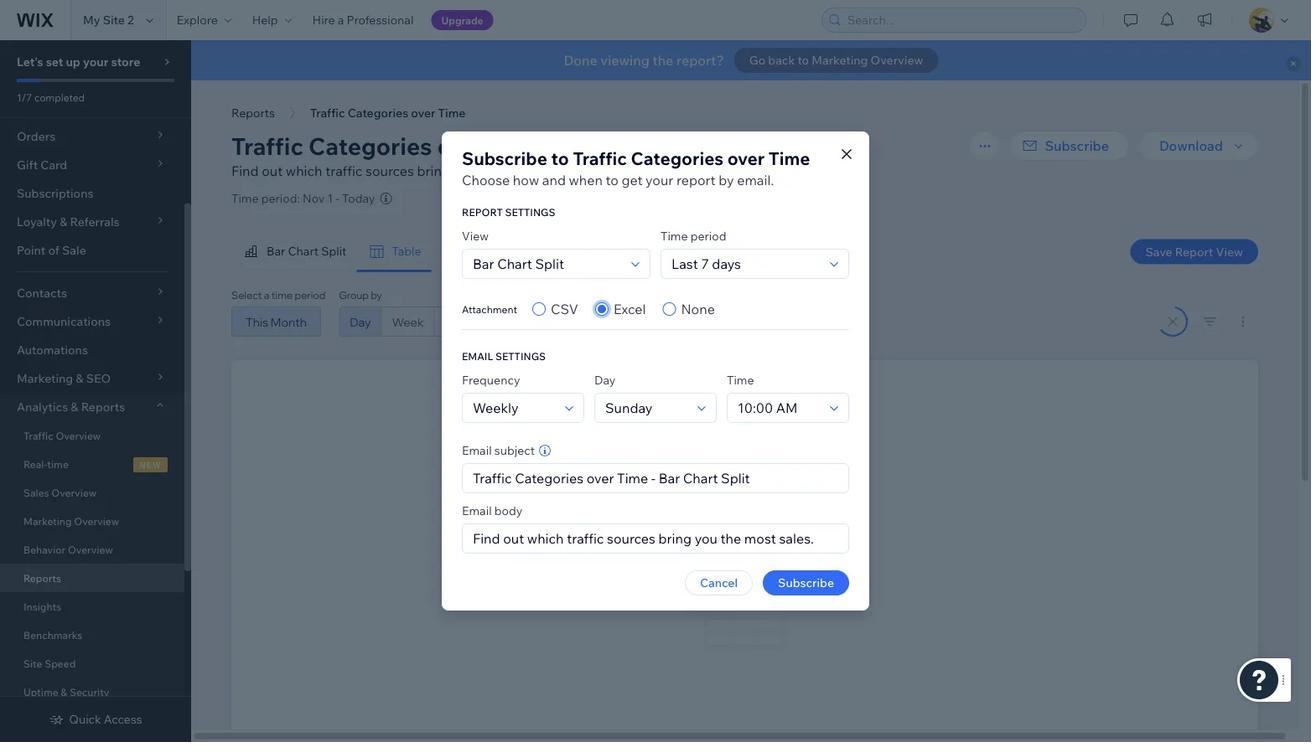 Task type: locate. For each thing, give the bounding box(es) containing it.
cancel
[[700, 576, 738, 591]]

email left subject
[[462, 444, 492, 458]]

reports inside reports link
[[23, 572, 61, 585]]

settings for frequency
[[496, 350, 546, 363]]

security
[[70, 686, 109, 699]]

& inside "link"
[[61, 686, 67, 699]]

report inside button
[[614, 163, 653, 179]]

body
[[495, 504, 523, 519]]

analytics & reports button
[[0, 393, 184, 422]]

0 horizontal spatial view
[[462, 229, 489, 244]]

table
[[392, 244, 421, 259]]

0 horizontal spatial to
[[551, 147, 569, 169]]

2 horizontal spatial over
[[728, 147, 765, 169]]

overview for marketing overview
[[74, 515, 119, 528]]

over up 'email.'
[[728, 147, 765, 169]]

the right you at the top
[[479, 163, 500, 179]]

time up 'email.'
[[769, 147, 810, 169]]

cancel button
[[685, 571, 753, 596]]

1 horizontal spatial subscribe
[[778, 576, 834, 591]]

overview up reports link
[[68, 544, 113, 556]]

viewing
[[601, 52, 650, 69]]

email body
[[462, 504, 523, 519]]

find
[[231, 163, 259, 179]]

automations
[[17, 343, 88, 358]]

traffic overview link
[[0, 422, 184, 450]]

upgrade
[[441, 14, 483, 26]]

1 horizontal spatial your
[[646, 172, 674, 189]]

go back to marketing overview
[[749, 53, 924, 67]]

benchmarks
[[23, 629, 82, 642]]

to up and
[[551, 147, 569, 169]]

subscribe to traffic categories over time choose how and when to get your report by email.
[[462, 147, 810, 189]]

email settings
[[462, 350, 546, 363]]

go back to marketing overview button
[[734, 48, 939, 73]]

marketing inside "link"
[[23, 515, 72, 528]]

1 vertical spatial reports
[[81, 400, 125, 415]]

view right report
[[1216, 244, 1243, 259]]

reports inside analytics & reports popup button
[[81, 400, 125, 415]]

back
[[768, 53, 795, 67]]

point of sale
[[17, 243, 86, 258]]

time
[[47, 458, 69, 471]]

& up traffic overview
[[71, 400, 78, 415]]

0 vertical spatial to
[[798, 53, 809, 67]]

traffic
[[325, 163, 363, 179]]

quick access button
[[49, 713, 142, 728]]

1 vertical spatial &
[[61, 686, 67, 699]]

Time period field
[[667, 250, 825, 278]]

over
[[411, 106, 435, 120], [437, 131, 487, 161], [728, 147, 765, 169]]

tab list
[[231, 231, 758, 273]]

report inside subscribe to traffic categories over time choose how and when to get your report by email.
[[677, 172, 716, 189]]

1 horizontal spatial view
[[1216, 244, 1243, 259]]

marketing right back
[[812, 53, 868, 67]]

to right back
[[798, 53, 809, 67]]

0 horizontal spatial site
[[23, 658, 42, 670]]

report left by
[[677, 172, 716, 189]]

0 vertical spatial traffic categories over time
[[310, 106, 466, 120]]

2 email from the top
[[462, 504, 492, 519]]

your right get
[[646, 172, 674, 189]]

time up most
[[492, 131, 548, 161]]

reports
[[231, 106, 275, 120], [81, 400, 125, 415], [23, 572, 61, 585]]

today
[[342, 191, 375, 206]]

time
[[438, 106, 466, 120], [492, 131, 548, 161], [769, 147, 810, 169], [231, 191, 259, 206], [661, 229, 688, 244], [727, 373, 754, 388]]

your
[[83, 55, 108, 69], [646, 172, 674, 189]]

1 vertical spatial the
[[479, 163, 500, 179]]

report settings
[[462, 206, 555, 219]]

your right up
[[83, 55, 108, 69]]

1 vertical spatial email
[[462, 504, 492, 519]]

real-
[[23, 458, 47, 471]]

marketing up the behavior
[[23, 515, 72, 528]]

period
[[691, 229, 727, 244]]

traffic up the traffic
[[310, 106, 345, 120]]

find out which traffic sources bring you the most sales.
[[231, 163, 573, 179]]

to left get
[[606, 172, 619, 189]]

1 horizontal spatial reports
[[81, 400, 125, 415]]

help button
[[242, 0, 302, 40]]

behavior overview
[[23, 544, 113, 556]]

2 vertical spatial reports
[[23, 572, 61, 585]]

overview
[[871, 53, 924, 67], [56, 430, 101, 442], [51, 487, 97, 499], [74, 515, 119, 528], [68, 544, 113, 556]]

traffic up when
[[573, 147, 627, 169]]

View field
[[468, 250, 626, 278]]

sale
[[62, 243, 86, 258]]

your inside subscribe to traffic categories over time choose how and when to get your report by email.
[[646, 172, 674, 189]]

over up you at the top
[[437, 131, 487, 161]]

1 horizontal spatial marketing
[[812, 53, 868, 67]]

bar chart split
[[267, 244, 347, 259]]

view down 'report'
[[462, 229, 489, 244]]

report
[[614, 163, 653, 179], [677, 172, 716, 189]]

1/7 completed
[[17, 91, 85, 104]]

option group
[[532, 299, 715, 319]]

let's
[[17, 55, 43, 69]]

reports up insights
[[23, 572, 61, 585]]

time up you at the top
[[438, 106, 466, 120]]

reports button
[[223, 101, 283, 126]]

0 vertical spatial site
[[103, 13, 125, 27]]

0 vertical spatial subscribe button
[[1010, 131, 1129, 161]]

how
[[513, 172, 539, 189]]

1 horizontal spatial &
[[71, 400, 78, 415]]

site left speed
[[23, 658, 42, 670]]

email
[[462, 444, 492, 458], [462, 504, 492, 519]]

traffic categories over time inside button
[[310, 106, 466, 120]]

0 horizontal spatial &
[[61, 686, 67, 699]]

over up 'bring'
[[411, 106, 435, 120]]

view
[[462, 229, 489, 244], [1216, 244, 1243, 259]]

overview down analytics & reports
[[56, 430, 101, 442]]

overview up marketing overview at the left of the page
[[51, 487, 97, 499]]

overview for behavior overview
[[68, 544, 113, 556]]

0 vertical spatial reports
[[231, 106, 275, 120]]

and
[[542, 172, 566, 189]]

overview for sales overview
[[51, 487, 97, 499]]

chart
[[288, 244, 319, 259]]

1 horizontal spatial the
[[653, 52, 674, 69]]

1/7
[[17, 91, 32, 104]]

report?
[[677, 52, 724, 69]]

0 horizontal spatial over
[[411, 106, 435, 120]]

& for security
[[61, 686, 67, 699]]

the
[[653, 52, 674, 69], [479, 163, 500, 179]]

0 vertical spatial email
[[462, 444, 492, 458]]

0 horizontal spatial marketing
[[23, 515, 72, 528]]

email for email body
[[462, 504, 492, 519]]

0 vertical spatial the
[[653, 52, 674, 69]]

1 vertical spatial site
[[23, 658, 42, 670]]

quick
[[69, 713, 101, 727]]

day
[[594, 373, 616, 388]]

& inside popup button
[[71, 400, 78, 415]]

traffic inside button
[[310, 106, 345, 120]]

subscribe button
[[1010, 131, 1129, 161], [763, 571, 849, 596]]

reports up traffic overview link
[[81, 400, 125, 415]]

sidebar element
[[0, 40, 191, 743]]

settings
[[505, 206, 555, 219], [496, 350, 546, 363]]

0 vertical spatial view
[[462, 229, 489, 244]]

report
[[462, 206, 503, 219]]

point of sale link
[[0, 236, 184, 265]]

1
[[327, 191, 333, 206]]

2 horizontal spatial to
[[798, 53, 809, 67]]

email left body
[[462, 504, 492, 519]]

out
[[262, 163, 283, 179]]

subscribe
[[1045, 138, 1109, 154], [462, 147, 547, 169], [778, 576, 834, 591]]

1 horizontal spatial report
[[677, 172, 716, 189]]

set
[[46, 55, 63, 69]]

1 vertical spatial marketing
[[23, 515, 72, 528]]

done viewing the report?
[[564, 52, 724, 69]]

over inside button
[[411, 106, 435, 120]]

settings up frequency
[[496, 350, 546, 363]]

traffic up the real-
[[23, 430, 53, 442]]

to
[[798, 53, 809, 67], [551, 147, 569, 169], [606, 172, 619, 189]]

Frequency field
[[468, 394, 560, 423]]

time inside button
[[438, 106, 466, 120]]

show report definitions button
[[576, 161, 722, 181]]

1 horizontal spatial site
[[103, 13, 125, 27]]

overview down 'search...' field
[[871, 53, 924, 67]]

overview down sales overview link
[[74, 515, 119, 528]]

hire a professional
[[312, 13, 414, 27]]

period:
[[261, 191, 300, 206]]

settings down how
[[505, 206, 555, 219]]

report right show
[[614, 163, 653, 179]]

settings for view
[[505, 206, 555, 219]]

0 horizontal spatial subscribe
[[462, 147, 547, 169]]

2 horizontal spatial reports
[[231, 106, 275, 120]]

1 vertical spatial to
[[551, 147, 569, 169]]

definitions
[[656, 163, 722, 179]]

0 horizontal spatial your
[[83, 55, 108, 69]]

when
[[569, 172, 603, 189]]

1 vertical spatial settings
[[496, 350, 546, 363]]

1 vertical spatial subscribe button
[[763, 571, 849, 596]]

0 vertical spatial your
[[83, 55, 108, 69]]

1 vertical spatial view
[[1216, 244, 1243, 259]]

0 vertical spatial settings
[[505, 206, 555, 219]]

the left report?
[[653, 52, 674, 69]]

categories
[[348, 106, 408, 120], [309, 131, 432, 161], [631, 147, 724, 169]]

reports inside reports 'button'
[[231, 106, 275, 120]]

email.
[[737, 172, 774, 189]]

traffic inside sidebar "element"
[[23, 430, 53, 442]]

site left 2
[[103, 13, 125, 27]]

reports for reports 'button'
[[231, 106, 275, 120]]

Time field
[[733, 394, 825, 423]]

0 horizontal spatial reports
[[23, 572, 61, 585]]

1 email from the top
[[462, 444, 492, 458]]

1 horizontal spatial subscribe button
[[1010, 131, 1129, 161]]

0 vertical spatial marketing
[[812, 53, 868, 67]]

& right the uptime
[[61, 686, 67, 699]]

-
[[336, 191, 339, 206]]

0 horizontal spatial report
[[614, 163, 653, 179]]

marketing overview link
[[0, 507, 184, 536]]

show
[[576, 163, 611, 179]]

1 horizontal spatial to
[[606, 172, 619, 189]]

overview for traffic overview
[[56, 430, 101, 442]]

overview inside "link"
[[74, 515, 119, 528]]

Email subject field
[[468, 465, 844, 493]]

my site 2
[[83, 13, 134, 27]]

done viewing the report? alert
[[191, 40, 1311, 80]]

reports up find
[[231, 106, 275, 120]]

done
[[564, 52, 598, 69]]

uptime & security link
[[0, 678, 184, 707]]

0 vertical spatial &
[[71, 400, 78, 415]]

1 vertical spatial your
[[646, 172, 674, 189]]



Task type: describe. For each thing, give the bounding box(es) containing it.
report
[[1175, 244, 1214, 259]]

sales overview link
[[0, 479, 184, 507]]

subscriptions link
[[0, 179, 184, 208]]

time period: nov 1 - today
[[231, 191, 375, 206]]

traffic inside subscribe to traffic categories over time choose how and when to get your report by email.
[[573, 147, 627, 169]]

behavior
[[23, 544, 66, 556]]

completed
[[34, 91, 85, 104]]

categories inside traffic categories over time button
[[348, 106, 408, 120]]

the inside done viewing the report? alert
[[653, 52, 674, 69]]

analytics
[[17, 400, 68, 415]]

behavior overview link
[[0, 536, 184, 564]]

over inside subscribe to traffic categories over time choose how and when to get your report by email.
[[728, 147, 765, 169]]

save report view button
[[1131, 239, 1259, 265]]

your inside sidebar "element"
[[83, 55, 108, 69]]

sales overview
[[23, 487, 97, 499]]

subscriptions
[[17, 186, 93, 201]]

traffic overview
[[23, 430, 101, 442]]

my
[[83, 13, 100, 27]]

site speed
[[23, 658, 76, 670]]

frequency
[[462, 373, 520, 388]]

real-time
[[23, 458, 69, 471]]

insights link
[[0, 593, 184, 621]]

table button
[[357, 231, 431, 273]]

email subject
[[462, 444, 535, 458]]

bar
[[267, 244, 285, 259]]

tab list containing bar chart split
[[231, 231, 758, 273]]

2
[[127, 13, 134, 27]]

bar chart split button
[[231, 231, 357, 273]]

view inside button
[[1216, 244, 1243, 259]]

which
[[286, 163, 322, 179]]

show report definitions
[[576, 163, 722, 179]]

option group containing csv
[[532, 299, 715, 319]]

reports link
[[0, 564, 184, 593]]

subscribe inside subscribe to traffic categories over time choose how and when to get your report by email.
[[462, 147, 547, 169]]

0 horizontal spatial subscribe button
[[763, 571, 849, 596]]

1 horizontal spatial over
[[437, 131, 487, 161]]

Search... field
[[843, 8, 1081, 32]]

quick access
[[69, 713, 142, 727]]

site speed link
[[0, 650, 184, 678]]

email for email subject
[[462, 444, 492, 458]]

marketing inside button
[[812, 53, 868, 67]]

traffic categories over time button
[[302, 101, 474, 126]]

by
[[719, 172, 734, 189]]

uptime & security
[[23, 686, 109, 699]]

Email body field
[[468, 525, 844, 553]]

site inside sidebar "element"
[[23, 658, 42, 670]]

upgrade button
[[431, 10, 494, 30]]

bring
[[417, 163, 450, 179]]

choose
[[462, 172, 510, 189]]

attachment
[[462, 303, 517, 316]]

explore
[[177, 13, 218, 27]]

you
[[453, 163, 476, 179]]

most
[[503, 163, 535, 179]]

professional
[[347, 13, 414, 27]]

split
[[321, 244, 347, 259]]

store
[[111, 55, 140, 69]]

help
[[252, 13, 278, 27]]

categories inside subscribe to traffic categories over time choose how and when to get your report by email.
[[631, 147, 724, 169]]

up
[[66, 55, 80, 69]]

Day field
[[600, 394, 693, 423]]

time inside subscribe to traffic categories over time choose how and when to get your report by email.
[[769, 147, 810, 169]]

save
[[1146, 244, 1173, 259]]

csv
[[551, 301, 578, 318]]

to inside button
[[798, 53, 809, 67]]

email
[[462, 350, 493, 363]]

hire a professional link
[[302, 0, 424, 40]]

1 vertical spatial traffic categories over time
[[231, 131, 548, 161]]

sources
[[366, 163, 414, 179]]

speed
[[45, 658, 76, 670]]

automations link
[[0, 336, 184, 365]]

0 horizontal spatial the
[[479, 163, 500, 179]]

time up time field
[[727, 373, 754, 388]]

traffic up out
[[231, 131, 303, 161]]

benchmarks link
[[0, 621, 184, 650]]

subject
[[495, 444, 535, 458]]

go
[[749, 53, 766, 67]]

point
[[17, 243, 46, 258]]

reports for reports link
[[23, 572, 61, 585]]

let's set up your store
[[17, 55, 140, 69]]

2 vertical spatial to
[[606, 172, 619, 189]]

time down find
[[231, 191, 259, 206]]

sales
[[23, 487, 49, 499]]

& for reports
[[71, 400, 78, 415]]

overview inside button
[[871, 53, 924, 67]]

sales.
[[538, 163, 573, 179]]

get
[[622, 172, 643, 189]]

of
[[48, 243, 59, 258]]

a
[[338, 13, 344, 27]]

2 horizontal spatial subscribe
[[1045, 138, 1109, 154]]

save report view
[[1146, 244, 1243, 259]]

excel
[[614, 301, 646, 318]]

time period
[[661, 229, 727, 244]]

time left period
[[661, 229, 688, 244]]



Task type: vqa. For each thing, say whether or not it's contained in the screenshot.
go back to marketing overview button
yes



